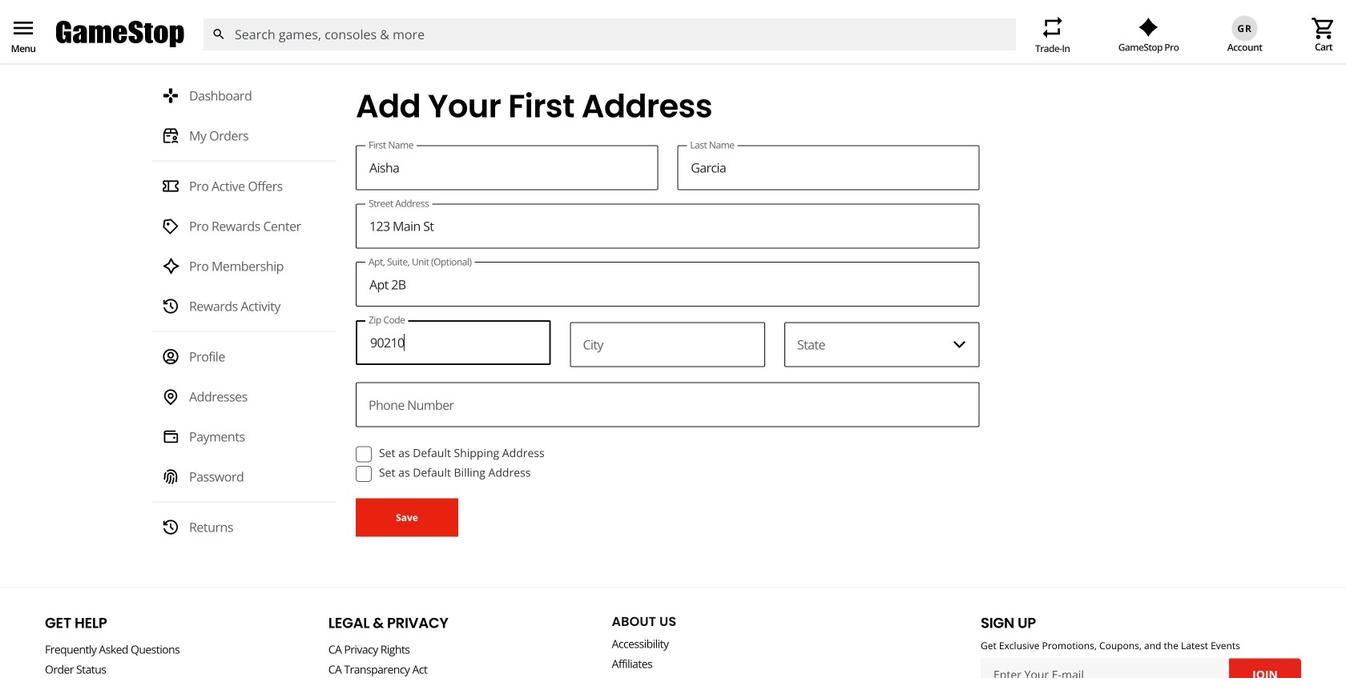 Task type: locate. For each thing, give the bounding box(es) containing it.
pro membership icon image
[[162, 258, 180, 275]]

addresses icon image
[[162, 388, 180, 406]]

None text field
[[356, 145, 658, 190], [677, 145, 980, 190], [356, 204, 980, 249], [570, 322, 765, 367], [356, 383, 980, 428], [356, 145, 658, 190], [677, 145, 980, 190], [356, 204, 980, 249], [570, 322, 765, 367], [356, 383, 980, 428]]

returns icon image
[[162, 519, 180, 537]]

None telephone field
[[356, 320, 551, 365]]

Search games, consoles & more search field
[[235, 18, 987, 50]]

pro active offers icon image
[[162, 178, 180, 195]]

password icon image
[[162, 469, 180, 486]]

None search field
[[203, 18, 1016, 50]]

gamestop image
[[56, 19, 184, 50]]

gamestop pro icon image
[[1139, 18, 1159, 37]]

None text field
[[356, 262, 980, 307]]

profile icon image
[[162, 348, 180, 366]]



Task type: vqa. For each thing, say whether or not it's contained in the screenshot.
the Ace Combat 7 Skies Unknown - PlayStation 4 image in the left of the page
no



Task type: describe. For each thing, give the bounding box(es) containing it.
dashboard icon image
[[162, 87, 180, 105]]

payments icon image
[[162, 428, 180, 446]]

my orders icon image
[[162, 127, 180, 145]]

Enter Your E-mail text field
[[981, 659, 1230, 679]]

pro rewards center icon image
[[162, 218, 180, 235]]

rewards activity icon image
[[162, 298, 180, 315]]



